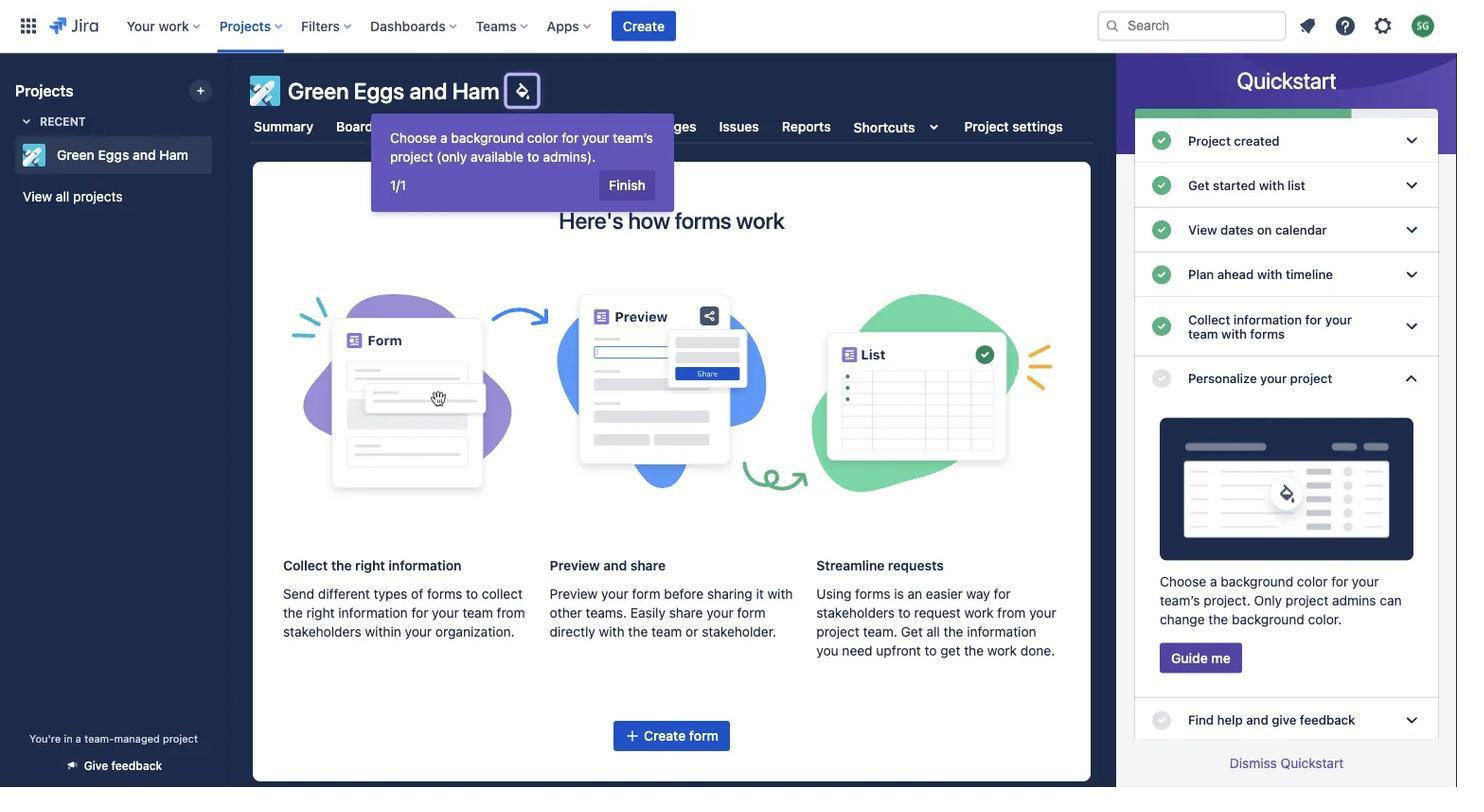 Task type: describe. For each thing, give the bounding box(es) containing it.
list
[[396, 119, 419, 134]]

share inside 'preview your form before sharing it with other teams. easily share your form directly with the team or stakeholder.'
[[669, 606, 703, 621]]

you're
[[29, 733, 61, 745]]

summary
[[254, 119, 313, 134]]

1 vertical spatial quickstart
[[1281, 756, 1344, 772]]

checked image for project
[[1151, 129, 1173, 152]]

ahead
[[1217, 267, 1254, 282]]

list
[[1288, 178, 1306, 193]]

the inside send different types of forms to collect the right information for your team from stakeholders within your organization.
[[283, 606, 303, 621]]

information inside send different types of forms to collect the right information for your team from stakeholders within your organization.
[[338, 606, 408, 621]]

add to starred image
[[206, 144, 229, 167]]

different
[[318, 587, 370, 602]]

calendar link
[[438, 110, 502, 144]]

chevron image for view dates on calendar
[[1401, 219, 1423, 242]]

information inside using forms is an easier way for stakeholders to request work from your project team. get all the information you need upfront to get the work done.
[[967, 625, 1037, 640]]

and up 'teams.'
[[603, 558, 627, 574]]

get inside dropdown button
[[1188, 178, 1210, 193]]

all inside using forms is an easier way for stakeholders to request work from your project team. get all the information you need upfront to get the work done.
[[927, 625, 940, 640]]

dashboards
[[370, 18, 446, 34]]

issues
[[719, 119, 759, 134]]

project for project created
[[1188, 133, 1231, 148]]

get started with list button
[[1135, 163, 1438, 208]]

dismiss quickstart link
[[1230, 756, 1344, 772]]

shortcuts button
[[850, 110, 949, 144]]

guide
[[1171, 651, 1208, 666]]

for inside send different types of forms to collect the right information for your team from stakeholders within your organization.
[[411, 606, 428, 621]]

on
[[1257, 223, 1272, 238]]

apps
[[547, 18, 579, 34]]

filters button
[[296, 11, 359, 41]]

sidebar navigation image
[[206, 76, 248, 114]]

project.
[[1204, 593, 1251, 609]]

personalize your project
[[1188, 371, 1333, 386]]

minimize image
[[1423, 33, 1446, 56]]

0 vertical spatial green
[[288, 78, 349, 104]]

project inside using forms is an easier way for stakeholders to request work from your project team. get all the information you need upfront to get the work done.
[[817, 625, 860, 640]]

view all projects link
[[15, 180, 212, 214]]

1 vertical spatial green eggs and ham
[[57, 147, 188, 163]]

color for to
[[527, 130, 558, 146]]

project for project settings
[[964, 119, 1009, 134]]

view dates on calendar
[[1188, 223, 1327, 238]]

your up organization.
[[432, 606, 459, 621]]

1 vertical spatial ham
[[159, 147, 188, 163]]

get
[[941, 643, 961, 659]]

all inside view all projects link
[[56, 189, 69, 205]]

a for project.
[[1210, 574, 1217, 590]]

0 vertical spatial share
[[630, 558, 666, 574]]

with right ahead
[[1257, 267, 1283, 282]]

(only
[[437, 149, 467, 165]]

0 vertical spatial green eggs and ham
[[288, 78, 500, 104]]

to down is
[[898, 606, 911, 621]]

dashboards button
[[365, 11, 465, 41]]

within
[[365, 625, 401, 640]]

your inside using forms is an easier way for stakeholders to request work from your project team. get all the information you need upfront to get the work done.
[[1030, 606, 1057, 621]]

and inside dropdown button
[[1246, 713, 1269, 728]]

change
[[1160, 612, 1205, 627]]

chevron image for find help and give feedback
[[1401, 710, 1423, 732]]

1 horizontal spatial eggs
[[354, 78, 404, 104]]

of
[[411, 587, 423, 602]]

project created button
[[1135, 118, 1438, 163]]

stakeholders inside using forms is an easier way for stakeholders to request work from your project team. get all the information you need upfront to get the work done.
[[817, 606, 895, 621]]

your inside collect information for your team with forms
[[1326, 312, 1352, 327]]

set background color image
[[511, 80, 534, 102]]

types
[[374, 587, 408, 602]]

1 horizontal spatial ham
[[452, 78, 500, 104]]

for inside choose a background color for your team's project. only project admins can change the background color.
[[1332, 574, 1349, 590]]

information inside collect information for your team with forms
[[1234, 312, 1302, 327]]

collect for collect information for your team with forms
[[1188, 312, 1230, 327]]

your
[[127, 18, 155, 34]]

easily
[[631, 606, 666, 621]]

started
[[1213, 178, 1256, 193]]

settings image
[[1372, 15, 1395, 37]]

team inside collect information for your team with forms
[[1188, 326, 1218, 342]]

guide me
[[1171, 651, 1231, 666]]

project inside personalize your project dropdown button
[[1290, 371, 1333, 386]]

dismiss quickstart
[[1230, 756, 1344, 772]]

tab list containing forms
[[239, 110, 1105, 144]]

with down 'teams.'
[[599, 625, 625, 640]]

how
[[628, 207, 670, 234]]

here's
[[559, 207, 623, 234]]

settings
[[1013, 119, 1063, 134]]

choose a background color for your team's project (only available to admins).
[[390, 130, 653, 165]]

forms
[[596, 119, 636, 134]]

board
[[336, 119, 373, 134]]

done.
[[1021, 643, 1055, 659]]

primary element
[[11, 0, 1098, 53]]

notifications image
[[1296, 15, 1319, 37]]

checked image for plan
[[1151, 264, 1173, 286]]

chevron image for plan ahead with timeline
[[1401, 264, 1423, 286]]

color for admins
[[1297, 574, 1328, 590]]

green eggs and ham link
[[15, 136, 205, 174]]

create button
[[612, 11, 676, 41]]

find help and give feedback button
[[1135, 699, 1438, 743]]

dismiss
[[1230, 756, 1277, 772]]

preview for preview and share
[[550, 558, 600, 574]]

2 vertical spatial background
[[1232, 612, 1305, 627]]

choose for project.
[[1160, 574, 1207, 590]]

dates
[[1221, 223, 1254, 238]]

in
[[64, 733, 73, 745]]

to inside choose a background color for your team's project (only available to admins).
[[527, 149, 540, 165]]

checked image for collect
[[1151, 315, 1173, 338]]

team inside send different types of forms to collect the right information for your team from stakeholders within your organization.
[[463, 606, 493, 621]]

you
[[817, 643, 839, 659]]

using forms is an easier way for stakeholders to request work from your project team. get all the information you need upfront to get the work done.
[[817, 587, 1057, 659]]

timeline
[[520, 119, 573, 134]]

team-
[[84, 733, 114, 745]]

1/1
[[390, 178, 406, 193]]

give feedback
[[84, 760, 162, 773]]

reports link
[[778, 110, 835, 144]]

upfront
[[876, 643, 921, 659]]

forms inside collect information for your team with forms
[[1250, 326, 1285, 342]]

1 vertical spatial eggs
[[98, 147, 129, 163]]

your right the within
[[405, 625, 432, 640]]

send
[[283, 587, 314, 602]]

timeline link
[[517, 110, 577, 144]]

your work
[[127, 18, 189, 34]]

way
[[966, 587, 990, 602]]

team's for choose a background color for your team's project (only available to admins).
[[613, 130, 653, 146]]

create for create
[[623, 18, 665, 34]]

find
[[1188, 713, 1214, 728]]

plan ahead with timeline
[[1188, 267, 1333, 282]]

your work button
[[121, 11, 208, 41]]

information up of
[[389, 558, 462, 574]]

collapse recent projects image
[[15, 110, 38, 133]]

0 horizontal spatial form
[[632, 587, 661, 602]]

teams.
[[586, 606, 627, 621]]

the right get
[[964, 643, 984, 659]]

preview and share
[[550, 558, 666, 574]]

here's how forms work
[[559, 207, 785, 234]]

for inside using forms is an easier way for stakeholders to request work from your project team. get all the information you need upfront to get the work done.
[[994, 587, 1011, 602]]

shortcuts
[[854, 119, 915, 135]]

create project image
[[193, 83, 208, 98]]

give feedback button
[[54, 751, 174, 782]]

board link
[[332, 110, 377, 144]]



Task type: locate. For each thing, give the bounding box(es) containing it.
team's up change
[[1160, 593, 1200, 609]]

apps button
[[541, 11, 598, 41]]

your up 'teams.'
[[601, 587, 628, 602]]

view dates on calendar button
[[1135, 208, 1438, 253]]

0 horizontal spatial from
[[497, 606, 525, 621]]

0 vertical spatial get
[[1188, 178, 1210, 193]]

2 horizontal spatial a
[[1210, 574, 1217, 590]]

quickstart down notifications image
[[1237, 67, 1337, 94]]

background down only
[[1232, 612, 1305, 627]]

your down sharing
[[707, 606, 734, 621]]

easier
[[926, 587, 963, 602]]

eggs up board
[[354, 78, 404, 104]]

available
[[471, 149, 524, 165]]

1 horizontal spatial color
[[1297, 574, 1328, 590]]

projects inside popup button
[[219, 18, 271, 34]]

1 horizontal spatial form
[[689, 729, 719, 744]]

chevron image inside view dates on calendar dropdown button
[[1401, 219, 1423, 242]]

choose up change
[[1160, 574, 1207, 590]]

the up get
[[944, 625, 963, 640]]

get up upfront
[[901, 625, 923, 640]]

forms inside send different types of forms to collect the right information for your team from stakeholders within your organization.
[[427, 587, 462, 602]]

progress bar
[[1135, 109, 1438, 118]]

background for only
[[1221, 574, 1294, 590]]

view all projects
[[23, 189, 123, 205]]

with inside collect information for your team with forms
[[1222, 326, 1247, 342]]

choose up (only
[[390, 130, 437, 146]]

chevron image inside get started with list dropdown button
[[1401, 174, 1423, 197]]

1 horizontal spatial green eggs and ham
[[288, 78, 500, 104]]

1 horizontal spatial view
[[1188, 223, 1217, 238]]

for up admins on the bottom
[[1332, 574, 1349, 590]]

1 vertical spatial get
[[901, 625, 923, 640]]

team inside 'preview your form before sharing it with other teams. easily share your form directly with the team or stakeholder.'
[[652, 625, 682, 640]]

feedback inside 'find help and give feedback' dropdown button
[[1300, 713, 1355, 728]]

checked image left project created
[[1151, 129, 1173, 152]]

0 vertical spatial ham
[[452, 78, 500, 104]]

0 vertical spatial projects
[[219, 18, 271, 34]]

other
[[550, 606, 582, 621]]

0 vertical spatial stakeholders
[[817, 606, 895, 621]]

0 horizontal spatial a
[[76, 733, 81, 745]]

create inside "button"
[[644, 729, 686, 744]]

personalize your project button
[[1135, 356, 1438, 401]]

your up admins on the bottom
[[1352, 574, 1379, 590]]

help
[[1217, 713, 1243, 728]]

or
[[686, 625, 698, 640]]

from inside using forms is an easier way for stakeholders to request work from your project team. get all the information you need upfront to get the work done.
[[998, 606, 1026, 621]]

color inside choose a background color for your team's project (only available to admins).
[[527, 130, 558, 146]]

0 horizontal spatial right
[[306, 606, 335, 621]]

all left projects
[[56, 189, 69, 205]]

projects
[[73, 189, 123, 205]]

checked image for personalize
[[1151, 367, 1173, 390]]

0 horizontal spatial color
[[527, 130, 558, 146]]

1 preview from the top
[[550, 558, 600, 574]]

0 horizontal spatial green
[[57, 147, 95, 163]]

0 vertical spatial a
[[440, 130, 448, 146]]

1 chevron image from the top
[[1401, 129, 1423, 152]]

0 horizontal spatial stakeholders
[[283, 625, 361, 640]]

1 checked image from the top
[[1151, 129, 1173, 152]]

stakeholders down using
[[817, 606, 895, 621]]

0 horizontal spatial green eggs and ham
[[57, 147, 188, 163]]

for right way
[[994, 587, 1011, 602]]

plan
[[1188, 267, 1214, 282]]

1 horizontal spatial a
[[440, 130, 448, 146]]

form inside "button"
[[689, 729, 719, 744]]

right up types
[[355, 558, 385, 574]]

1 horizontal spatial green
[[288, 78, 349, 104]]

green up summary
[[288, 78, 349, 104]]

color.
[[1308, 612, 1342, 627]]

background for (only
[[451, 130, 524, 146]]

create inside button
[[623, 18, 665, 34]]

checked image for get
[[1151, 174, 1173, 197]]

banner
[[0, 0, 1457, 53]]

0 vertical spatial background
[[451, 130, 524, 146]]

with right it
[[767, 587, 793, 602]]

team's for choose a background color for your team's project. only project admins can change the background color.
[[1160, 593, 1200, 609]]

1 horizontal spatial team's
[[1160, 593, 1200, 609]]

project right managed
[[163, 733, 198, 745]]

collect up send
[[283, 558, 328, 574]]

choose a background color for your team's project. only project admins can change the background color.
[[1160, 574, 1402, 627]]

green eggs and ham up view all projects link at the top of the page
[[57, 147, 188, 163]]

forms up the 'personalize your project'
[[1250, 326, 1285, 342]]

you're in a team-managed project
[[29, 733, 198, 745]]

choose for project
[[390, 130, 437, 146]]

0 vertical spatial view
[[23, 189, 52, 205]]

from down collect
[[497, 606, 525, 621]]

it
[[756, 587, 764, 602]]

chevron image
[[1401, 174, 1423, 197], [1401, 264, 1423, 286]]

checked image left the 'started'
[[1151, 174, 1173, 197]]

2 checked image from the top
[[1151, 174, 1173, 197]]

checked image inside collect information for your team with forms dropdown button
[[1151, 315, 1173, 338]]

1 vertical spatial feedback
[[111, 760, 162, 773]]

create form button
[[614, 722, 730, 752]]

1 vertical spatial chevron image
[[1401, 264, 1423, 286]]

to inside send different types of forms to collect the right information for your team from stakeholders within your organization.
[[466, 587, 478, 602]]

0 horizontal spatial ham
[[159, 147, 188, 163]]

project down list link
[[390, 149, 433, 165]]

0 horizontal spatial share
[[630, 558, 666, 574]]

feedback inside give feedback button
[[111, 760, 162, 773]]

forms inside using forms is an easier way for stakeholders to request work from your project team. get all the information you need upfront to get the work done.
[[855, 587, 891, 602]]

issues link
[[715, 110, 763, 144]]

only
[[1254, 593, 1282, 609]]

projects up collapse recent projects image
[[15, 82, 73, 100]]

to down timeline link
[[527, 149, 540, 165]]

help image
[[1334, 15, 1357, 37]]

the down send
[[283, 606, 303, 621]]

collect down the plan
[[1188, 312, 1230, 327]]

choose inside choose a background color for your team's project (only available to admins).
[[390, 130, 437, 146]]

1 vertical spatial view
[[1188, 223, 1217, 238]]

team left or
[[652, 625, 682, 640]]

pages link
[[655, 110, 700, 144]]

checked image
[[1151, 315, 1173, 338], [1151, 367, 1173, 390]]

1 vertical spatial create
[[644, 729, 686, 744]]

collect information for your team with forms button
[[1135, 297, 1438, 356]]

3 chevron image from the top
[[1401, 315, 1423, 338]]

share up before at bottom
[[630, 558, 666, 574]]

2 from from the left
[[998, 606, 1026, 621]]

1 vertical spatial all
[[927, 625, 940, 640]]

tab list
[[239, 110, 1105, 144]]

projects up sidebar navigation 'icon'
[[219, 18, 271, 34]]

all
[[56, 189, 69, 205], [927, 625, 940, 640]]

and left give
[[1246, 713, 1269, 728]]

1 horizontal spatial project
[[1188, 133, 1231, 148]]

give
[[84, 760, 108, 773]]

teams
[[476, 18, 517, 34]]

with left list
[[1259, 178, 1285, 193]]

background up available
[[451, 130, 524, 146]]

project up the you
[[817, 625, 860, 640]]

0 vertical spatial right
[[355, 558, 385, 574]]

for down of
[[411, 606, 428, 621]]

1 vertical spatial stakeholders
[[283, 625, 361, 640]]

create form
[[644, 729, 719, 744]]

chevron image for personalize your project
[[1401, 367, 1423, 390]]

jira image
[[49, 15, 98, 37], [49, 15, 98, 37]]

right down send
[[306, 606, 335, 621]]

appswitcher icon image
[[17, 15, 40, 37]]

right inside send different types of forms to collect the right information for your team from stakeholders within your organization.
[[306, 606, 335, 621]]

team's left pages link
[[613, 130, 653, 146]]

managed
[[114, 733, 160, 745]]

ham up calendar
[[452, 78, 500, 104]]

2 horizontal spatial form
[[737, 606, 766, 621]]

stakeholders inside send different types of forms to collect the right information for your team from stakeholders within your organization.
[[283, 625, 361, 640]]

0 vertical spatial quickstart
[[1237, 67, 1337, 94]]

1 horizontal spatial get
[[1188, 178, 1210, 193]]

chevron image inside 'find help and give feedback' dropdown button
[[1401, 710, 1423, 732]]

collect the right information
[[283, 558, 462, 574]]

chevron image for project created
[[1401, 129, 1423, 152]]

2 checked image from the top
[[1151, 367, 1173, 390]]

2 horizontal spatial team
[[1188, 326, 1218, 342]]

view left projects
[[23, 189, 52, 205]]

an
[[908, 587, 922, 602]]

2 chevron image from the top
[[1401, 264, 1423, 286]]

background up only
[[1221, 574, 1294, 590]]

background inside choose a background color for your team's project (only available to admins).
[[451, 130, 524, 146]]

0 vertical spatial checked image
[[1151, 315, 1173, 338]]

1 horizontal spatial share
[[669, 606, 703, 621]]

Search field
[[1098, 11, 1287, 41]]

forms right of
[[427, 587, 462, 602]]

0 horizontal spatial team's
[[613, 130, 653, 146]]

0 horizontal spatial eggs
[[98, 147, 129, 163]]

0 vertical spatial eggs
[[354, 78, 404, 104]]

feedback right give
[[1300, 713, 1355, 728]]

for inside choose a background color for your team's project (only available to admins).
[[562, 130, 579, 146]]

forms right how in the left top of the page
[[675, 207, 731, 234]]

information up the within
[[338, 606, 408, 621]]

your right personalize
[[1260, 371, 1287, 386]]

0 vertical spatial all
[[56, 189, 69, 205]]

create for create form
[[644, 729, 686, 744]]

1 vertical spatial collect
[[283, 558, 328, 574]]

chevron image inside the plan ahead with timeline dropdown button
[[1401, 264, 1423, 286]]

project inside choose a background color for your team's project. only project admins can change the background color.
[[1286, 593, 1329, 609]]

collect for collect the right information
[[283, 558, 328, 574]]

1 vertical spatial team's
[[1160, 593, 1200, 609]]

color inside choose a background color for your team's project. only project admins can change the background color.
[[1297, 574, 1328, 590]]

checked image
[[1151, 129, 1173, 152], [1151, 174, 1173, 197], [1151, 219, 1173, 242], [1151, 264, 1173, 286], [1151, 710, 1173, 732]]

color
[[527, 130, 558, 146], [1297, 574, 1328, 590]]

green eggs and ham up list
[[288, 78, 500, 104]]

project settings link
[[961, 110, 1067, 144]]

0 horizontal spatial project
[[964, 119, 1009, 134]]

quickstart
[[1237, 67, 1337, 94], [1281, 756, 1344, 772]]

with up personalize
[[1222, 326, 1247, 342]]

0 vertical spatial color
[[527, 130, 558, 146]]

color up "color."
[[1297, 574, 1328, 590]]

the inside 'preview your form before sharing it with other teams. easily share your form directly with the team or stakeholder.'
[[628, 625, 648, 640]]

project left created
[[1188, 133, 1231, 148]]

1 vertical spatial right
[[306, 606, 335, 621]]

your up done.
[[1030, 606, 1057, 621]]

project inside dropdown button
[[1188, 133, 1231, 148]]

list link
[[392, 110, 422, 144]]

preview your form before sharing it with other teams. easily share your form directly with the team or stakeholder.
[[550, 587, 793, 640]]

finish button
[[599, 170, 655, 201]]

team's inside choose a background color for your team's project (only available to admins).
[[613, 130, 653, 146]]

chevron image inside project created dropdown button
[[1401, 129, 1423, 152]]

view for view all projects
[[23, 189, 52, 205]]

0 vertical spatial choose
[[390, 130, 437, 146]]

color up admins). at top left
[[527, 130, 558, 146]]

0 horizontal spatial feedback
[[111, 760, 162, 773]]

ham left add to starred image
[[159, 147, 188, 163]]

and up list
[[409, 78, 447, 104]]

project left settings
[[964, 119, 1009, 134]]

project inside tab list
[[964, 119, 1009, 134]]

from inside send different types of forms to collect the right information for your team from stakeholders within your organization.
[[497, 606, 525, 621]]

stakeholders down 'different'
[[283, 625, 361, 640]]

ham
[[452, 78, 500, 104], [159, 147, 188, 163]]

banner containing your work
[[0, 0, 1457, 53]]

requests
[[888, 558, 944, 574]]

your profile and settings image
[[1412, 15, 1435, 37]]

request
[[914, 606, 961, 621]]

send different types of forms to collect the right information for your team from stakeholders within your organization.
[[283, 587, 525, 640]]

get started with list
[[1188, 178, 1306, 193]]

for inside collect information for your team with forms
[[1306, 312, 1322, 327]]

green down recent
[[57, 147, 95, 163]]

the up 'different'
[[331, 558, 352, 574]]

personalize
[[1188, 371, 1257, 386]]

team's inside choose a background color for your team's project. only project admins can change the background color.
[[1160, 593, 1200, 609]]

your up admins). at top left
[[582, 130, 609, 146]]

view for view dates on calendar
[[1188, 223, 1217, 238]]

1 vertical spatial share
[[669, 606, 703, 621]]

directly
[[550, 625, 595, 640]]

team up personalize
[[1188, 326, 1218, 342]]

background
[[451, 130, 524, 146], [1221, 574, 1294, 590], [1232, 612, 1305, 627]]

1 vertical spatial preview
[[550, 587, 598, 602]]

checked image left the plan
[[1151, 264, 1173, 286]]

chevron image for collect information for your team with forms
[[1401, 315, 1423, 338]]

0 vertical spatial team
[[1188, 326, 1218, 342]]

information up done.
[[967, 625, 1037, 640]]

team's
[[613, 130, 653, 146], [1160, 593, 1200, 609]]

give
[[1272, 713, 1297, 728]]

the down project.
[[1209, 612, 1228, 627]]

feedback
[[1300, 713, 1355, 728], [111, 760, 162, 773]]

0 vertical spatial preview
[[550, 558, 600, 574]]

0 vertical spatial create
[[623, 18, 665, 34]]

from up done.
[[998, 606, 1026, 621]]

1 vertical spatial checked image
[[1151, 367, 1173, 390]]

1 from from the left
[[497, 606, 525, 621]]

1 chevron image from the top
[[1401, 174, 1423, 197]]

get left the 'started'
[[1188, 178, 1210, 193]]

0 horizontal spatial team
[[463, 606, 493, 621]]

1 vertical spatial a
[[1210, 574, 1217, 590]]

projects
[[219, 18, 271, 34], [15, 82, 73, 100]]

1 horizontal spatial choose
[[1160, 574, 1207, 590]]

a up project.
[[1210, 574, 1217, 590]]

checked image inside personalize your project dropdown button
[[1151, 367, 1173, 390]]

1 horizontal spatial collect
[[1188, 312, 1230, 327]]

0 vertical spatial form
[[632, 587, 661, 602]]

from
[[497, 606, 525, 621], [998, 606, 1026, 621]]

preview for preview your form before sharing it with other teams. easily share your form directly with the team or stakeholder.
[[550, 587, 598, 602]]

1 vertical spatial choose
[[1160, 574, 1207, 590]]

checked image inside view dates on calendar dropdown button
[[1151, 219, 1173, 242]]

preview inside 'preview your form before sharing it with other teams. easily share your form directly with the team or stakeholder.'
[[550, 587, 598, 602]]

information down plan ahead with timeline
[[1234, 312, 1302, 327]]

collect information for your team with forms
[[1188, 312, 1352, 342]]

a inside choose a background color for your team's project. only project admins can change the background color.
[[1210, 574, 1217, 590]]

view left 'dates'
[[1188, 223, 1217, 238]]

project up "color."
[[1286, 593, 1329, 609]]

4 checked image from the top
[[1151, 264, 1173, 286]]

a up (only
[[440, 130, 448, 146]]

organization.
[[435, 625, 515, 640]]

a for project
[[440, 130, 448, 146]]

sharing
[[707, 587, 753, 602]]

using
[[817, 587, 852, 602]]

5 chevron image from the top
[[1401, 710, 1423, 732]]

1 horizontal spatial all
[[927, 625, 940, 640]]

1 horizontal spatial right
[[355, 558, 385, 574]]

project created
[[1188, 133, 1280, 148]]

chevron image for get started with list
[[1401, 174, 1423, 197]]

0 horizontal spatial projects
[[15, 82, 73, 100]]

5 checked image from the top
[[1151, 710, 1173, 732]]

all down request
[[927, 625, 940, 640]]

created
[[1234, 133, 1280, 148]]

checked image for find
[[1151, 710, 1173, 732]]

project inside choose a background color for your team's project (only available to admins).
[[390, 149, 433, 165]]

a inside choose a background color for your team's project (only available to admins).
[[440, 130, 448, 146]]

0 vertical spatial collect
[[1188, 312, 1230, 327]]

before
[[664, 587, 704, 602]]

your down the timeline
[[1326, 312, 1352, 327]]

streamline requests
[[817, 558, 944, 574]]

1 vertical spatial green
[[57, 147, 95, 163]]

0 horizontal spatial view
[[23, 189, 52, 205]]

checked image inside project created dropdown button
[[1151, 129, 1173, 152]]

for down the timeline
[[1306, 312, 1322, 327]]

to left collect
[[466, 587, 478, 602]]

search image
[[1105, 18, 1120, 34]]

green eggs and ham
[[288, 78, 500, 104], [57, 147, 188, 163]]

work inside popup button
[[159, 18, 189, 34]]

feedback down managed
[[111, 760, 162, 773]]

quickstart down 'find help and give feedback' dropdown button
[[1281, 756, 1344, 772]]

1 horizontal spatial from
[[998, 606, 1026, 621]]

team up organization.
[[463, 606, 493, 621]]

project down collect information for your team with forms dropdown button
[[1290, 371, 1333, 386]]

1 horizontal spatial projects
[[219, 18, 271, 34]]

stakeholders
[[817, 606, 895, 621], [283, 625, 361, 640]]

choose inside choose a background color for your team's project. only project admins can change the background color.
[[1160, 574, 1207, 590]]

project
[[964, 119, 1009, 134], [1188, 133, 1231, 148]]

0 vertical spatial chevron image
[[1401, 174, 1423, 197]]

and up view all projects link at the top of the page
[[133, 147, 156, 163]]

0 horizontal spatial collect
[[283, 558, 328, 574]]

your
[[582, 130, 609, 146], [1326, 312, 1352, 327], [1260, 371, 1287, 386], [1352, 574, 1379, 590], [601, 587, 628, 602], [432, 606, 459, 621], [707, 606, 734, 621], [1030, 606, 1057, 621], [405, 625, 432, 640]]

your inside choose a background color for your team's project. only project admins can change the background color.
[[1352, 574, 1379, 590]]

project settings
[[964, 119, 1063, 134]]

0 horizontal spatial choose
[[390, 130, 437, 146]]

get inside using forms is an easier way for stakeholders to request work from your project team. get all the information you need upfront to get the work done.
[[901, 625, 923, 640]]

2 vertical spatial form
[[689, 729, 719, 744]]

share
[[630, 558, 666, 574], [669, 606, 703, 621]]

stakeholder.
[[702, 625, 777, 640]]

forms
[[675, 207, 731, 234], [1250, 326, 1285, 342], [427, 587, 462, 602], [855, 587, 891, 602]]

3 checked image from the top
[[1151, 219, 1173, 242]]

calendar
[[441, 119, 498, 134]]

checked image left 'dates'
[[1151, 219, 1173, 242]]

form
[[632, 587, 661, 602], [737, 606, 766, 621], [689, 729, 719, 744]]

checked image for view
[[1151, 219, 1173, 242]]

0 horizontal spatial get
[[901, 625, 923, 640]]

a right in
[[76, 733, 81, 745]]

choose
[[390, 130, 437, 146], [1160, 574, 1207, 590]]

1 vertical spatial background
[[1221, 574, 1294, 590]]

eggs up view all projects link at the top of the page
[[98, 147, 129, 163]]

your inside dropdown button
[[1260, 371, 1287, 386]]

1 vertical spatial projects
[[15, 82, 73, 100]]

eggs
[[354, 78, 404, 104], [98, 147, 129, 163]]

2 vertical spatial team
[[652, 625, 682, 640]]

can
[[1380, 593, 1402, 609]]

2 preview from the top
[[550, 587, 598, 602]]

plan ahead with timeline button
[[1135, 253, 1438, 297]]

forms left is
[[855, 587, 891, 602]]

1 vertical spatial color
[[1297, 574, 1328, 590]]

1 horizontal spatial team
[[652, 625, 682, 640]]

4 chevron image from the top
[[1401, 367, 1423, 390]]

preview
[[550, 558, 600, 574], [550, 587, 598, 602]]

2 chevron image from the top
[[1401, 219, 1423, 242]]

chevron image
[[1401, 129, 1423, 152], [1401, 219, 1423, 242], [1401, 315, 1423, 338], [1401, 367, 1423, 390], [1401, 710, 1423, 732]]

collect
[[1188, 312, 1230, 327], [283, 558, 328, 574]]

0 vertical spatial feedback
[[1300, 713, 1355, 728]]

1 vertical spatial team
[[463, 606, 493, 621]]

checked image inside 'find help and give feedback' dropdown button
[[1151, 710, 1173, 732]]

view inside dropdown button
[[1188, 223, 1217, 238]]

0 vertical spatial team's
[[613, 130, 653, 146]]

streamline
[[817, 558, 885, 574]]

your inside choose a background color for your team's project (only available to admins).
[[582, 130, 609, 146]]

0 horizontal spatial all
[[56, 189, 69, 205]]

checked image left 'find'
[[1151, 710, 1173, 732]]

a
[[440, 130, 448, 146], [1210, 574, 1217, 590], [76, 733, 81, 745]]

1 horizontal spatial stakeholders
[[817, 606, 895, 621]]

reports
[[782, 119, 831, 134]]

for up admins). at top left
[[562, 130, 579, 146]]

1 checked image from the top
[[1151, 315, 1173, 338]]

1 horizontal spatial feedback
[[1300, 713, 1355, 728]]

to left get
[[925, 643, 937, 659]]

teams button
[[470, 11, 536, 41]]

collect inside collect information for your team with forms
[[1188, 312, 1230, 327]]

1 vertical spatial form
[[737, 606, 766, 621]]

the inside choose a background color for your team's project. only project admins can change the background color.
[[1209, 612, 1228, 627]]

2 vertical spatial a
[[76, 733, 81, 745]]

share down before at bottom
[[669, 606, 703, 621]]

the down 'easily'
[[628, 625, 648, 640]]



Task type: vqa. For each thing, say whether or not it's contained in the screenshot.
Board
yes



